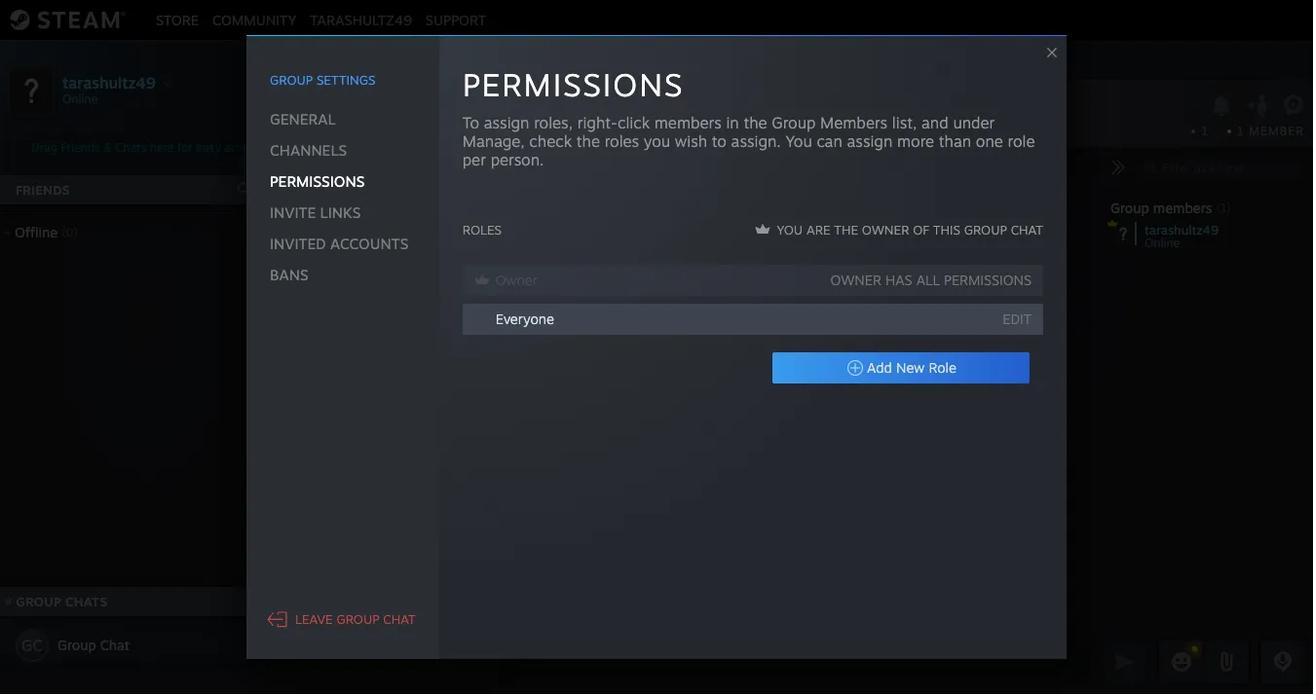Task type: vqa. For each thing, say whether or not it's contained in the screenshot.
group
yes



Task type: locate. For each thing, give the bounding box(es) containing it.
the
[[744, 113, 767, 132], [577, 131, 600, 151], [834, 222, 858, 237]]

1 horizontal spatial group chat
[[364, 100, 479, 127]]

0 horizontal spatial chats
[[65, 594, 108, 610]]

you
[[786, 131, 812, 151], [777, 222, 803, 237]]

0 vertical spatial tarashultz49
[[310, 11, 412, 28]]

0 horizontal spatial group chat
[[57, 637, 130, 654]]

roles,
[[534, 113, 573, 132]]

friends left &
[[61, 140, 100, 155]]

under
[[953, 113, 995, 132]]

invite a friend to this group chat image
[[1246, 93, 1271, 117]]

can
[[817, 131, 842, 151]]

role
[[1008, 131, 1035, 151]]

channel right the text
[[369, 157, 421, 173]]

manage,
[[462, 131, 525, 151]]

assign right can
[[847, 131, 893, 151]]

group inside 'to assign roles, right-click members in the group members list, and under manage, check the roles you wish to assign. you can assign more than one role per person.'
[[772, 113, 816, 132]]

the right in
[[744, 113, 767, 132]]

assign right to
[[484, 113, 529, 132]]

1 horizontal spatial assign
[[847, 131, 893, 151]]

1 vertical spatial add
[[310, 235, 335, 251]]

members up tarashultz49 online
[[1153, 200, 1212, 216]]

add left the text
[[310, 157, 335, 173]]

0 vertical spatial group chat
[[364, 100, 479, 127]]

0 vertical spatial permissions
[[462, 65, 684, 104]]

group chat
[[364, 100, 479, 127], [57, 637, 130, 654]]

0 vertical spatial gc
[[315, 52, 334, 68]]

voice
[[339, 235, 374, 251]]

access
[[225, 140, 261, 155]]

assign
[[484, 113, 529, 132], [847, 131, 893, 151]]

1 horizontal spatial 1
[[1237, 124, 1245, 138]]

1 1 from the left
[[1202, 124, 1208, 138]]

assign.
[[731, 131, 781, 151]]

chat down tarashultz49 'link'
[[386, 54, 415, 70]]

0 vertical spatial add
[[310, 157, 335, 173]]

0 vertical spatial you
[[786, 131, 812, 151]]

members left in
[[654, 113, 722, 132]]

channel right voice
[[378, 235, 430, 251]]

0 horizontal spatial members
[[654, 113, 722, 132]]

group chat down group chats
[[57, 637, 130, 654]]

&
[[103, 140, 112, 155]]

1 horizontal spatial tarashultz49
[[310, 11, 412, 28]]

friends down the "drag"
[[16, 182, 70, 198]]

new
[[896, 359, 925, 376]]

click
[[618, 113, 650, 132]]

permissions
[[462, 65, 684, 104], [270, 172, 365, 191]]

in
[[726, 113, 739, 132]]

2 horizontal spatial tarashultz49
[[1145, 222, 1219, 238]]

add left new
[[867, 359, 892, 376]]

you left are
[[777, 222, 803, 237]]

tarashultz49 up "gc group chat"
[[310, 11, 412, 28]]

for
[[177, 140, 193, 155]]

add down invite links
[[310, 235, 335, 251]]

add
[[310, 157, 335, 173], [310, 235, 335, 251], [867, 359, 892, 376]]

tarashultz49 up &
[[62, 73, 156, 92]]

gc up group settings
[[315, 52, 334, 68]]

bans
[[270, 266, 308, 284]]

you
[[644, 131, 670, 151]]

members
[[654, 113, 722, 132], [1153, 200, 1212, 216]]

1 vertical spatial members
[[1153, 200, 1212, 216]]

2 vertical spatial gc
[[22, 636, 43, 656]]

gc group chat
[[315, 52, 415, 70]]

tarashultz49
[[310, 11, 412, 28], [62, 73, 156, 92], [1145, 222, 1219, 238]]

1 vertical spatial gc
[[311, 97, 353, 136]]

group
[[343, 54, 382, 70], [270, 72, 313, 87], [364, 100, 426, 127], [772, 113, 816, 132], [1111, 200, 1149, 216], [16, 594, 61, 610], [337, 612, 379, 627], [57, 637, 96, 654]]

you inside 'to assign roles, right-click members in the group members list, and under manage, check the roles you wish to assign. you can assign more than one role per person.'
[[786, 131, 812, 151]]

owner
[[862, 222, 909, 237]]

2 horizontal spatial the
[[834, 222, 858, 237]]

Filter by Name text field
[[1138, 156, 1305, 181]]

roles
[[605, 131, 639, 151]]

chats right the collapse chats list image
[[65, 594, 108, 610]]

tarashultz49 down group members
[[1145, 222, 1219, 238]]

group chat up per
[[364, 100, 479, 127]]

this
[[933, 222, 960, 237]]

chats
[[115, 140, 146, 155], [65, 594, 108, 610]]

friends
[[61, 140, 100, 155], [16, 182, 70, 198]]

invite links
[[270, 203, 361, 222]]

gc down the collapse chats list image
[[22, 636, 43, 656]]

1 horizontal spatial chats
[[115, 140, 146, 155]]

0 horizontal spatial tarashultz49
[[62, 73, 156, 92]]

links
[[320, 203, 361, 222]]

channels
[[270, 141, 347, 159]]

2 1 from the left
[[1237, 124, 1245, 138]]

send special image
[[1215, 651, 1238, 674]]

0 vertical spatial chats
[[115, 140, 146, 155]]

online
[[1145, 236, 1180, 250]]

None text field
[[499, 638, 1099, 687]]

0 vertical spatial members
[[654, 113, 722, 132]]

add new role button
[[773, 352, 1030, 384]]

1 horizontal spatial the
[[744, 113, 767, 132]]

1 for 1 member
[[1237, 124, 1245, 138]]

everyone
[[496, 310, 554, 327]]

the left the roles
[[577, 131, 600, 151]]

chat
[[1011, 222, 1043, 237]]

1 vertical spatial group chat
[[57, 637, 130, 654]]

1 vertical spatial permissions
[[270, 172, 365, 191]]

17,
[[736, 172, 750, 184]]

permissions up roles,
[[462, 65, 684, 104]]

1 vertical spatial channel
[[378, 235, 430, 251]]

store link
[[149, 11, 206, 28]]

manage group chat settings image
[[1283, 94, 1308, 119]]

group
[[964, 222, 1007, 237]]

2 vertical spatial add
[[867, 359, 892, 376]]

you left can
[[786, 131, 812, 151]]

per
[[462, 150, 486, 169]]

general
[[270, 110, 336, 128]]

edit
[[1003, 310, 1032, 327]]

the right are
[[834, 222, 858, 237]]

add inside add new role button
[[867, 359, 892, 376]]

1 up filter by name text field
[[1202, 124, 1208, 138]]

person.
[[491, 150, 544, 169]]

leave
[[295, 612, 333, 627]]

1
[[1202, 124, 1208, 138], [1237, 124, 1245, 138]]

1 vertical spatial chats
[[65, 594, 108, 610]]

member
[[1249, 124, 1304, 138]]

gc down group settings
[[311, 97, 353, 136]]

add a friend image
[[265, 178, 286, 200]]

1 vertical spatial tarashultz49
[[62, 73, 156, 92]]

chats right &
[[115, 140, 146, 155]]

members
[[820, 113, 888, 132]]

gc
[[315, 52, 334, 68], [311, 97, 353, 136], [22, 636, 43, 656]]

right-
[[577, 113, 618, 132]]

chat
[[386, 54, 415, 70], [432, 100, 479, 127], [383, 612, 416, 627], [100, 637, 130, 654]]

0 vertical spatial channel
[[369, 157, 421, 173]]

2 vertical spatial tarashultz49
[[1145, 222, 1219, 238]]

channel
[[369, 157, 421, 173], [378, 235, 430, 251]]

0 horizontal spatial 1
[[1202, 124, 1208, 138]]

check
[[529, 131, 572, 151]]

community
[[212, 11, 296, 28]]

more
[[897, 131, 934, 151]]

tarashultz49 link
[[303, 11, 419, 28]]

1 horizontal spatial permissions
[[462, 65, 684, 104]]

0 vertical spatial friends
[[61, 140, 100, 155]]

permissions up invite links
[[270, 172, 365, 191]]

1 left member
[[1237, 124, 1245, 138]]



Task type: describe. For each thing, give the bounding box(es) containing it.
invited
[[270, 234, 326, 253]]

add for add voice channel
[[310, 235, 335, 251]]

and
[[922, 113, 949, 132]]

group inside "gc group chat"
[[343, 54, 382, 70]]

add text channel
[[310, 157, 421, 173]]

are
[[807, 222, 830, 237]]

settings
[[317, 72, 375, 87]]

1 horizontal spatial members
[[1153, 200, 1212, 216]]

collapse member list image
[[1111, 160, 1126, 175]]

0 horizontal spatial permissions
[[270, 172, 365, 191]]

accounts
[[330, 234, 408, 253]]

2023
[[753, 172, 777, 184]]

one
[[976, 131, 1003, 151]]

1 member
[[1237, 124, 1304, 138]]

support link
[[419, 11, 493, 28]]

friday, november 17, 2023
[[653, 172, 777, 184]]

roles
[[462, 222, 502, 237]]

manage notification settings image
[[1209, 94, 1234, 116]]

chat inside "gc group chat"
[[386, 54, 415, 70]]

search my friends list image
[[236, 180, 253, 198]]

november
[[686, 172, 733, 184]]

friday,
[[653, 172, 683, 184]]

gc inside "gc group chat"
[[315, 52, 334, 68]]

chat down group chats
[[100, 637, 130, 654]]

channel for add text channel
[[369, 157, 421, 173]]

add for add text channel
[[310, 157, 335, 173]]

store
[[156, 11, 199, 28]]

1 vertical spatial friends
[[16, 182, 70, 198]]

leave group chat
[[295, 612, 416, 627]]

drag
[[32, 140, 57, 155]]

submit image
[[1113, 649, 1138, 675]]

group settings
[[270, 72, 375, 87]]

wish
[[675, 131, 707, 151]]

1 for 1
[[1202, 124, 1208, 138]]

add new role
[[867, 359, 957, 376]]

offline
[[15, 224, 58, 241]]

members inside 'to assign roles, right-click members in the group members list, and under manage, check the roles you wish to assign. you can assign more than one role per person.'
[[654, 113, 722, 132]]

list,
[[892, 113, 917, 132]]

you are the owner of this group chat
[[777, 222, 1043, 237]]

than
[[939, 131, 971, 151]]

to
[[462, 113, 479, 132]]

invite
[[270, 203, 316, 222]]

invited accounts
[[270, 234, 408, 253]]

1 vertical spatial you
[[777, 222, 803, 237]]

of
[[913, 222, 929, 237]]

role
[[929, 359, 957, 376]]

to
[[712, 131, 727, 151]]

collapse chats list image
[[0, 598, 23, 606]]

manage friends list settings image
[[269, 79, 288, 98]]

add for add new role
[[867, 359, 892, 376]]

text
[[339, 157, 365, 173]]

group chats
[[16, 594, 108, 610]]

drag friends & chats here for easy access
[[32, 140, 261, 155]]

chat right leave
[[383, 612, 416, 627]]

channel for add voice channel
[[378, 235, 430, 251]]

chat up manage,
[[432, 100, 479, 127]]

add voice channel
[[310, 235, 430, 251]]

close this tab image
[[463, 57, 482, 68]]

easy
[[196, 140, 221, 155]]

0 horizontal spatial the
[[577, 131, 600, 151]]

0 horizontal spatial assign
[[484, 113, 529, 132]]

tarashultz49 online
[[1145, 222, 1219, 250]]

create a group chat image
[[266, 591, 285, 610]]

community link
[[206, 11, 303, 28]]

support
[[426, 11, 486, 28]]

to assign roles, right-click members in the group members list, and under manage, check the roles you wish to assign. you can assign more than one role per person.
[[462, 113, 1035, 169]]

home
[[335, 188, 374, 205]]

unpin channel list image
[[460, 152, 485, 177]]

group members
[[1111, 200, 1212, 216]]

here
[[150, 140, 174, 155]]



